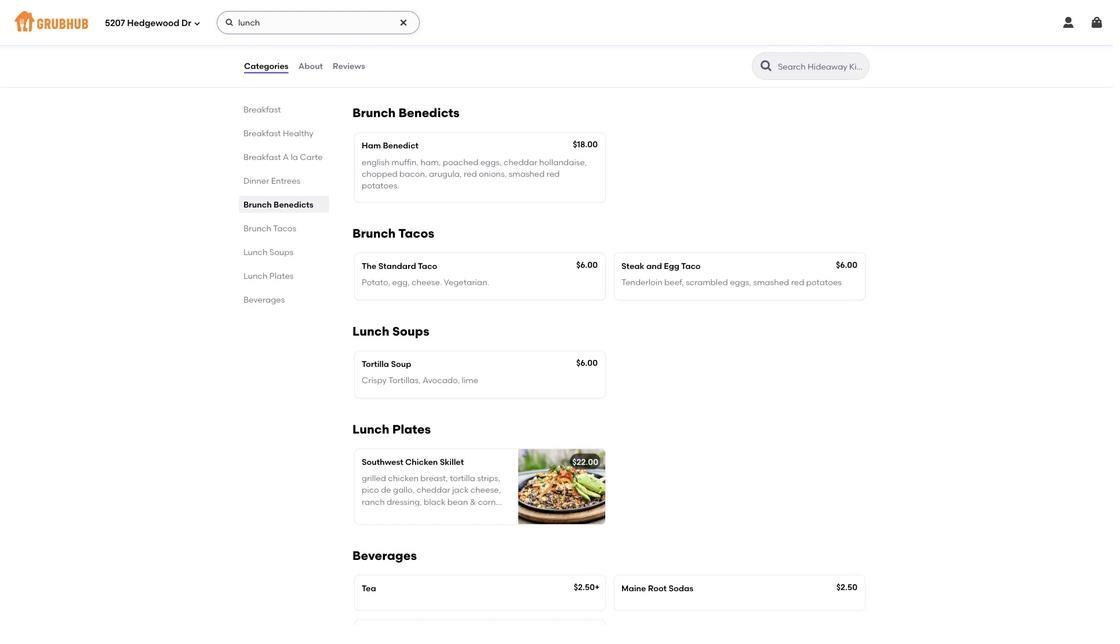 Task type: vqa. For each thing, say whether or not it's contained in the screenshot.
the middle With
no



Task type: locate. For each thing, give the bounding box(es) containing it.
1 vertical spatial soups
[[392, 324, 429, 339]]

avocado
[[664, 65, 700, 75], [405, 508, 440, 518]]

steak up the tenderloin on the right top of the page
[[621, 261, 644, 271]]

gravy
[[440, 42, 462, 52]]

breakfast healthy tab
[[243, 127, 325, 139]]

soups inside tab
[[269, 247, 293, 257]]

0 vertical spatial steak
[[418, 14, 441, 24]]

1 horizontal spatial cheese,
[[730, 42, 761, 52]]

brunch
[[352, 106, 396, 120], [243, 199, 272, 209], [243, 223, 271, 233], [352, 226, 396, 240]]

soups up the soup
[[392, 324, 429, 339]]

8 oz tenderized beef steak, seasonal vegetables,  mashed potatoes, rosemary gravy
[[362, 30, 585, 52]]

0 vertical spatial breakfast
[[243, 104, 281, 114]]

smashed
[[509, 169, 545, 179], [753, 277, 789, 287]]

0 horizontal spatial plates
[[269, 271, 294, 281]]

0 horizontal spatial steak
[[418, 14, 441, 24]]

svg image
[[399, 18, 408, 27], [194, 20, 201, 27]]

bean left search icon
[[707, 54, 728, 64]]

lunch plates inside tab
[[243, 271, 294, 281]]

avocado inside button
[[664, 65, 700, 75]]

0 vertical spatial grilled
[[621, 30, 646, 40]]

1 horizontal spatial benedicts
[[399, 106, 460, 120]]

bean down skillet on the left of the page
[[447, 497, 468, 507]]

steak up beef
[[418, 14, 441, 24]]

potato, egg, cheese. vegetarian.
[[362, 277, 489, 287]]

tortilla soup
[[362, 359, 411, 369]]

0 horizontal spatial cheddar
[[417, 485, 450, 495]]

tortillas,
[[388, 375, 421, 385]]

tortilla
[[362, 359, 389, 369]]

1 breakfast from the top
[[243, 104, 281, 114]]

0 vertical spatial strips,
[[737, 30, 760, 40]]

avocado,
[[423, 375, 460, 385]]

&
[[730, 54, 736, 64], [470, 497, 476, 507]]

1 horizontal spatial strips,
[[737, 30, 760, 40]]

egg
[[664, 261, 679, 271]]

1 horizontal spatial corn
[[738, 54, 756, 64]]

cheese.
[[412, 277, 442, 287]]

1 vertical spatial southwest chicken skillet image
[[518, 449, 605, 524]]

breakfast tab
[[243, 103, 325, 115]]

reviews button
[[332, 45, 366, 87]]

8
[[362, 30, 367, 40]]

5207
[[105, 18, 125, 28]]

1 vertical spatial grilled
[[362, 473, 386, 483]]

de
[[641, 42, 651, 52], [381, 485, 391, 495]]

poached
[[443, 157, 478, 167]]

1 horizontal spatial brunch benedicts
[[352, 106, 460, 120]]

tenderloin
[[621, 277, 662, 287]]

0 vertical spatial pico
[[621, 42, 639, 52]]

0 vertical spatial smashed
[[509, 169, 545, 179]]

2 vertical spatial cheddar
[[417, 485, 450, 495]]

brunch benedicts up the "benedict"
[[352, 106, 460, 120]]

ham,
[[421, 157, 441, 167]]

1 horizontal spatial taco
[[681, 261, 701, 271]]

brunch benedicts up brunch tacos tab
[[243, 199, 313, 209]]

1 horizontal spatial grilled chicken breast, tortilla strips, pico de gallo,  cheddar jack cheese, ranch dressing,  black bean & corn salsa, rice, avocado
[[621, 30, 761, 75]]

english
[[362, 157, 390, 167]]

0 vertical spatial black
[[683, 54, 705, 64]]

lunch plates
[[243, 271, 294, 281], [352, 422, 431, 437]]

1 vertical spatial rice,
[[386, 508, 403, 518]]

eggs,
[[480, 157, 502, 167], [730, 277, 751, 287]]

eggs, up 'onions,'
[[480, 157, 502, 167]]

1 vertical spatial strips,
[[477, 473, 500, 483]]

rice,
[[646, 65, 663, 75], [386, 508, 403, 518]]

0 horizontal spatial cheese,
[[471, 485, 501, 495]]

brunch tacos
[[243, 223, 296, 233], [352, 226, 434, 240]]

$2.50
[[574, 582, 595, 592], [836, 582, 857, 592]]

$6.00 for potato, egg, cheese. vegetarian.
[[576, 260, 598, 269]]

muffin,
[[391, 157, 419, 167]]

grilled inside button
[[621, 30, 646, 40]]

1 horizontal spatial black
[[683, 54, 705, 64]]

2 horizontal spatial cheddar
[[676, 42, 710, 52]]

potatoes,
[[362, 42, 399, 52]]

strips,
[[737, 30, 760, 40], [477, 473, 500, 483]]

0 vertical spatial gallo,
[[653, 42, 674, 52]]

1 horizontal spatial salsa,
[[621, 65, 644, 75]]

brunch up the in the left top of the page
[[352, 226, 396, 240]]

0 horizontal spatial avocado
[[405, 508, 440, 518]]

2 vertical spatial breakfast
[[243, 152, 281, 162]]

dinner entrees tab
[[243, 174, 325, 187]]

breakfast up breakfast a la carte
[[243, 128, 281, 138]]

breakfast inside tab
[[243, 104, 281, 114]]

lunch
[[243, 247, 268, 257], [243, 271, 268, 281], [352, 324, 389, 339], [352, 422, 389, 437]]

pico inside button
[[621, 42, 639, 52]]

& inside button
[[730, 54, 736, 64]]

2 breakfast from the top
[[243, 128, 281, 138]]

entrees
[[271, 176, 300, 186]]

soups up lunch plates tab
[[269, 247, 293, 257]]

steak
[[418, 14, 441, 24], [621, 261, 644, 271]]

svg image up tenderized
[[399, 18, 408, 27]]

breakfast for breakfast a la carte
[[243, 152, 281, 162]]

1 vertical spatial eggs,
[[730, 277, 751, 287]]

1 horizontal spatial grilled
[[621, 30, 646, 40]]

oz
[[368, 30, 377, 40]]

beverages down lunch plates tab
[[243, 294, 285, 304]]

0 vertical spatial corn
[[738, 54, 756, 64]]

0 horizontal spatial smashed
[[509, 169, 545, 179]]

1 horizontal spatial tortilla
[[710, 30, 735, 40]]

benedicts down entrees
[[274, 199, 313, 209]]

corn inside button
[[738, 54, 756, 64]]

1 horizontal spatial avocado
[[664, 65, 700, 75]]

la
[[291, 152, 298, 162]]

reviews
[[333, 61, 365, 71]]

0 vertical spatial jack
[[712, 42, 728, 52]]

2 $2.50 from the left
[[836, 582, 857, 592]]

2 horizontal spatial red
[[791, 277, 804, 287]]

0 horizontal spatial brunch benedicts
[[243, 199, 313, 209]]

0 horizontal spatial salsa,
[[362, 508, 384, 518]]

0 horizontal spatial breast,
[[421, 473, 448, 483]]

$6.00 for crispy tortillas, avocado, lime
[[576, 358, 598, 368]]

3 breakfast from the top
[[243, 152, 281, 162]]

0 vertical spatial plates
[[269, 271, 294, 281]]

0 horizontal spatial chicken
[[388, 473, 419, 483]]

tacos down brunch benedicts tab
[[273, 223, 296, 233]]

1 vertical spatial beverages
[[352, 548, 417, 563]]

crispy
[[362, 375, 387, 385]]

1 vertical spatial benedicts
[[274, 199, 313, 209]]

0 horizontal spatial tacos
[[273, 223, 296, 233]]

1 vertical spatial breakfast
[[243, 128, 281, 138]]

1 vertical spatial de
[[381, 485, 391, 495]]

1 horizontal spatial $2.50
[[836, 582, 857, 592]]

breakfast up breakfast healthy
[[243, 104, 281, 114]]

plates inside tab
[[269, 271, 294, 281]]

plates up southwest chicken skillet
[[392, 422, 431, 437]]

smashed left potatoes
[[753, 277, 789, 287]]

1 horizontal spatial pico
[[621, 42, 639, 52]]

salsa, inside the grilled chicken breast, tortilla strips, pico de gallo,  cheddar jack cheese, ranch dressing,  black bean & corn salsa, rice, avocado button
[[621, 65, 644, 75]]

$6.00 for tenderloin beef, scrambled eggs, smashed red potatoes
[[836, 260, 857, 269]]

grilled chicken breast, tortilla strips, pico de gallo,  cheddar jack cheese, ranch dressing,  black bean & corn salsa, rice, avocado
[[621, 30, 761, 75], [362, 473, 501, 518]]

1 horizontal spatial &
[[730, 54, 736, 64]]

0 horizontal spatial dressing,
[[387, 497, 422, 507]]

0 horizontal spatial corn
[[478, 497, 496, 507]]

potatoes
[[806, 277, 842, 287]]

plates up beverages tab on the left top of the page
[[269, 271, 294, 281]]

0 vertical spatial avocado
[[664, 65, 700, 75]]

1 horizontal spatial plates
[[392, 422, 431, 437]]

1 horizontal spatial rice,
[[646, 65, 663, 75]]

lunch plates up beverages tab on the left top of the page
[[243, 271, 294, 281]]

1 vertical spatial bean
[[447, 497, 468, 507]]

breast, inside button
[[680, 30, 708, 40]]

pico
[[621, 42, 639, 52], [362, 485, 379, 495]]

taco up cheese.
[[418, 261, 437, 271]]

1 horizontal spatial dressing,
[[646, 54, 682, 64]]

carte
[[300, 152, 323, 162]]

0 horizontal spatial gallo,
[[393, 485, 415, 495]]

dinner
[[243, 176, 269, 186]]

0 vertical spatial bean
[[707, 54, 728, 64]]

chicken
[[405, 457, 438, 467]]

dinner entrees
[[243, 176, 300, 186]]

0 horizontal spatial lunch plates
[[243, 271, 294, 281]]

brunch tacos inside tab
[[243, 223, 296, 233]]

red down the hollandaise, at the top
[[547, 169, 560, 179]]

smashed right 'onions,'
[[509, 169, 545, 179]]

sodas
[[669, 583, 693, 593]]

1 horizontal spatial steak
[[621, 261, 644, 271]]

0 vertical spatial beverages
[[243, 294, 285, 304]]

brunch tacos down brunch benedicts tab
[[243, 223, 296, 233]]

0 horizontal spatial lunch soups
[[243, 247, 293, 257]]

0 vertical spatial tortilla
[[710, 30, 735, 40]]

lunch soups tab
[[243, 246, 325, 258]]

brunch benedicts tab
[[243, 198, 325, 210]]

dressing,
[[646, 54, 682, 64], [387, 497, 422, 507]]

the standard taco
[[362, 261, 437, 271]]

lunch soups up tortilla soup
[[352, 324, 429, 339]]

grilled
[[621, 30, 646, 40], [362, 473, 386, 483]]

english muffin, ham, poached eggs, cheddar hollandaise, chopped bacon, arugula, red onions, smashed red potatoes.
[[362, 157, 587, 191]]

0 vertical spatial soups
[[269, 247, 293, 257]]

1 vertical spatial lunch plates
[[352, 422, 431, 437]]

0 horizontal spatial ranch
[[362, 497, 385, 507]]

0 vertical spatial lunch soups
[[243, 247, 293, 257]]

breakfast healthy
[[243, 128, 313, 138]]

0 horizontal spatial svg image
[[194, 20, 201, 27]]

rice, inside button
[[646, 65, 663, 75]]

0 horizontal spatial tortilla
[[450, 473, 475, 483]]

beverages up tea in the bottom left of the page
[[352, 548, 417, 563]]

1 horizontal spatial ranch
[[621, 54, 644, 64]]

1 vertical spatial &
[[470, 497, 476, 507]]

1 horizontal spatial cheddar
[[504, 157, 537, 167]]

breakfast
[[243, 104, 281, 114], [243, 128, 281, 138], [243, 152, 281, 162]]

brunch tacos up standard
[[352, 226, 434, 240]]

lunch plates up "southwest"
[[352, 422, 431, 437]]

1 horizontal spatial lunch plates
[[352, 422, 431, 437]]

cheese, inside the grilled chicken breast, tortilla strips, pico de gallo,  cheddar jack cheese, ranch dressing,  black bean & corn salsa, rice, avocado button
[[730, 42, 761, 52]]

eggs, right the scrambled
[[730, 277, 751, 287]]

strips, inside button
[[737, 30, 760, 40]]

lunch soups up lunch plates tab
[[243, 247, 293, 257]]

southwest chicken skillet image
[[778, 6, 865, 81], [518, 449, 605, 524]]

red left potatoes
[[791, 277, 804, 287]]

benedicts up the "benedict"
[[399, 106, 460, 120]]

1 $2.50 from the left
[[574, 582, 595, 592]]

tacos up the standard taco
[[398, 226, 434, 240]]

lunch soups
[[243, 247, 293, 257], [352, 324, 429, 339]]

taco
[[418, 261, 437, 271], [681, 261, 701, 271]]

0 horizontal spatial pico
[[362, 485, 379, 495]]

1 vertical spatial plates
[[392, 422, 431, 437]]

0 horizontal spatial beverages
[[243, 294, 285, 304]]

red down the 'poached' at the top of page
[[464, 169, 477, 179]]

$2.50 for $2.50
[[836, 582, 857, 592]]

breakfast left a
[[243, 152, 281, 162]]

jack
[[712, 42, 728, 52], [452, 485, 469, 495]]

0 horizontal spatial southwest chicken skillet image
[[518, 449, 605, 524]]

1 horizontal spatial soups
[[392, 324, 429, 339]]

salsa,
[[621, 65, 644, 75], [362, 508, 384, 518]]

1 vertical spatial black
[[424, 497, 446, 507]]

cheese,
[[730, 42, 761, 52], [471, 485, 501, 495]]

svg image right dr
[[194, 20, 201, 27]]

beverages tab
[[243, 293, 325, 306]]

ranch
[[621, 54, 644, 64], [362, 497, 385, 507]]

beverages
[[243, 294, 285, 304], [352, 548, 417, 563]]

1 taco from the left
[[418, 261, 437, 271]]

lunch up lunch plates tab
[[243, 247, 268, 257]]

bacon,
[[399, 169, 427, 179]]

1 horizontal spatial svg image
[[399, 18, 408, 27]]

1 vertical spatial ranch
[[362, 497, 385, 507]]

taco right "egg"
[[681, 261, 701, 271]]

1 horizontal spatial lunch soups
[[352, 324, 429, 339]]

0 horizontal spatial $2.50
[[574, 582, 595, 592]]

soups
[[269, 247, 293, 257], [392, 324, 429, 339]]

1 vertical spatial breast,
[[421, 473, 448, 483]]

1 horizontal spatial southwest chicken skillet image
[[778, 6, 865, 81]]

0 vertical spatial brunch benedicts
[[352, 106, 460, 120]]

tortilla
[[710, 30, 735, 40], [450, 473, 475, 483]]

0 vertical spatial chicken
[[648, 30, 678, 40]]

grilled chicken breast, tortilla strips, pico de gallo,  cheddar jack cheese, ranch dressing,  black bean & corn salsa, rice, avocado inside button
[[621, 30, 761, 75]]

1 horizontal spatial bean
[[707, 54, 728, 64]]

bean
[[707, 54, 728, 64], [447, 497, 468, 507]]

svg image
[[1061, 16, 1075, 30], [1090, 16, 1104, 30], [225, 18, 234, 27]]

lunch soups inside tab
[[243, 247, 293, 257]]



Task type: describe. For each thing, give the bounding box(es) containing it.
$2.50 +
[[574, 582, 600, 592]]

1 horizontal spatial brunch tacos
[[352, 226, 434, 240]]

vegetarian.
[[444, 277, 489, 287]]

country
[[362, 14, 394, 24]]

dressing, inside button
[[646, 54, 682, 64]]

0 horizontal spatial de
[[381, 485, 391, 495]]

vegetables,
[[505, 30, 551, 40]]

categories button
[[243, 45, 289, 87]]

steak,
[[443, 30, 466, 40]]

0 horizontal spatial red
[[464, 169, 477, 179]]

5207 hedgewood dr
[[105, 18, 191, 28]]

benedict
[[383, 141, 419, 151]]

chopped
[[362, 169, 397, 179]]

a
[[283, 152, 289, 162]]

bean inside the grilled chicken breast, tortilla strips, pico de gallo,  cheddar jack cheese, ranch dressing,  black bean & corn salsa, rice, avocado button
[[707, 54, 728, 64]]

0 horizontal spatial jack
[[452, 485, 469, 495]]

0 horizontal spatial black
[[424, 497, 446, 507]]

+
[[595, 582, 600, 592]]

black inside the grilled chicken breast, tortilla strips, pico de gallo,  cheddar jack cheese, ranch dressing,  black bean & corn salsa, rice, avocado button
[[683, 54, 705, 64]]

1 horizontal spatial tacos
[[398, 226, 434, 240]]

brunch down dinner
[[243, 199, 272, 209]]

maine root sodas
[[621, 583, 693, 593]]

benedicts inside tab
[[274, 199, 313, 209]]

2 horizontal spatial svg image
[[1090, 16, 1104, 30]]

$22.00
[[572, 457, 598, 467]]

maine
[[621, 583, 646, 593]]

1 vertical spatial gallo,
[[393, 485, 415, 495]]

0 horizontal spatial &
[[470, 497, 476, 507]]

de inside the grilled chicken breast, tortilla strips, pico de gallo,  cheddar jack cheese, ranch dressing,  black bean & corn salsa, rice, avocado button
[[641, 42, 651, 52]]

beef
[[423, 30, 441, 40]]

potatoes.
[[362, 181, 399, 191]]

chicken inside button
[[648, 30, 678, 40]]

arugula,
[[429, 169, 462, 179]]

0 vertical spatial southwest chicken skillet image
[[778, 6, 865, 81]]

crispy tortillas, avocado, lime
[[362, 375, 478, 385]]

tenderized
[[379, 30, 421, 40]]

onions,
[[479, 169, 507, 179]]

steak and egg taco
[[621, 261, 701, 271]]

1 vertical spatial chicken
[[388, 473, 419, 483]]

1 horizontal spatial beverages
[[352, 548, 417, 563]]

healthy
[[283, 128, 313, 138]]

and
[[646, 261, 662, 271]]

beverages inside tab
[[243, 294, 285, 304]]

1 vertical spatial salsa,
[[362, 508, 384, 518]]

2 taco from the left
[[681, 261, 701, 271]]

seasonal
[[468, 30, 503, 40]]

tenderloin beef, scrambled eggs, smashed red potatoes
[[621, 277, 842, 287]]

search icon image
[[759, 59, 773, 73]]

hedgewood
[[127, 18, 179, 28]]

brunch tacos tab
[[243, 222, 325, 234]]

1 vertical spatial grilled chicken breast, tortilla strips, pico de gallo,  cheddar jack cheese, ranch dressing,  black bean & corn salsa, rice, avocado
[[362, 473, 501, 518]]

standard
[[378, 261, 416, 271]]

the
[[362, 261, 377, 271]]

eggs, inside english muffin, ham, poached eggs, cheddar hollandaise, chopped bacon, arugula, red onions, smashed red potatoes.
[[480, 157, 502, 167]]

about button
[[298, 45, 324, 87]]

Search Hideaway Kitchen & Bar search field
[[777, 61, 866, 72]]

cheddar inside button
[[676, 42, 710, 52]]

lime
[[462, 375, 478, 385]]

1 horizontal spatial svg image
[[1061, 16, 1075, 30]]

about
[[298, 61, 323, 71]]

grilled chicken breast, tortilla strips, pico de gallo,  cheddar jack cheese, ranch dressing,  black bean & corn salsa, rice, avocado button
[[614, 6, 865, 81]]

$2.50 for $2.50 +
[[574, 582, 595, 592]]

brunch up ham
[[352, 106, 396, 120]]

southwest chicken skillet
[[362, 457, 464, 467]]

lunch up beverages tab on the left top of the page
[[243, 271, 268, 281]]

ham benedict
[[362, 141, 419, 151]]

0 horizontal spatial rice,
[[386, 508, 403, 518]]

country fried steak
[[362, 14, 441, 24]]

0 horizontal spatial strips,
[[477, 473, 500, 483]]

1 horizontal spatial red
[[547, 169, 560, 179]]

lunch plates tab
[[243, 270, 325, 282]]

gallo, inside button
[[653, 42, 674, 52]]

tea
[[362, 583, 376, 593]]

lunch up "southwest"
[[352, 422, 389, 437]]

0 horizontal spatial grilled
[[362, 473, 386, 483]]

mashed
[[553, 30, 585, 40]]

$18.00
[[573, 140, 598, 149]]

breakfast a la carte
[[243, 152, 323, 162]]

scrambled
[[686, 277, 728, 287]]

fried
[[396, 14, 416, 24]]

1 horizontal spatial smashed
[[753, 277, 789, 287]]

soup
[[391, 359, 411, 369]]

1 vertical spatial pico
[[362, 485, 379, 495]]

categories
[[244, 61, 289, 71]]

egg,
[[392, 277, 410, 287]]

potato,
[[362, 277, 390, 287]]

breakfast for breakfast healthy
[[243, 128, 281, 138]]

skillet
[[440, 457, 464, 467]]

breakfast for breakfast
[[243, 104, 281, 114]]

main navigation navigation
[[0, 0, 1113, 45]]

root
[[648, 583, 667, 593]]

0 horizontal spatial svg image
[[225, 18, 234, 27]]

ham
[[362, 141, 381, 151]]

brunch down brunch benedicts tab
[[243, 223, 271, 233]]

jack inside button
[[712, 42, 728, 52]]

lunch up 'tortilla' at bottom
[[352, 324, 389, 339]]

0 horizontal spatial bean
[[447, 497, 468, 507]]

smashed inside english muffin, ham, poached eggs, cheddar hollandaise, chopped bacon, arugula, red onions, smashed red potatoes.
[[509, 169, 545, 179]]

breakfast a la carte tab
[[243, 151, 325, 163]]

southwest
[[362, 457, 403, 467]]

ranch inside button
[[621, 54, 644, 64]]

beef,
[[664, 277, 684, 287]]

dr
[[181, 18, 191, 28]]

Search for food, convenience, alcohol... search field
[[217, 11, 420, 34]]

hollandaise,
[[539, 157, 587, 167]]

tortilla inside button
[[710, 30, 735, 40]]

1 vertical spatial steak
[[621, 261, 644, 271]]

1 vertical spatial dressing,
[[387, 497, 422, 507]]

rosemary
[[401, 42, 438, 52]]

1 vertical spatial tortilla
[[450, 473, 475, 483]]

tacos inside brunch tacos tab
[[273, 223, 296, 233]]

cheddar inside english muffin, ham, poached eggs, cheddar hollandaise, chopped bacon, arugula, red onions, smashed red potatoes.
[[504, 157, 537, 167]]

brunch benedicts inside tab
[[243, 199, 313, 209]]



